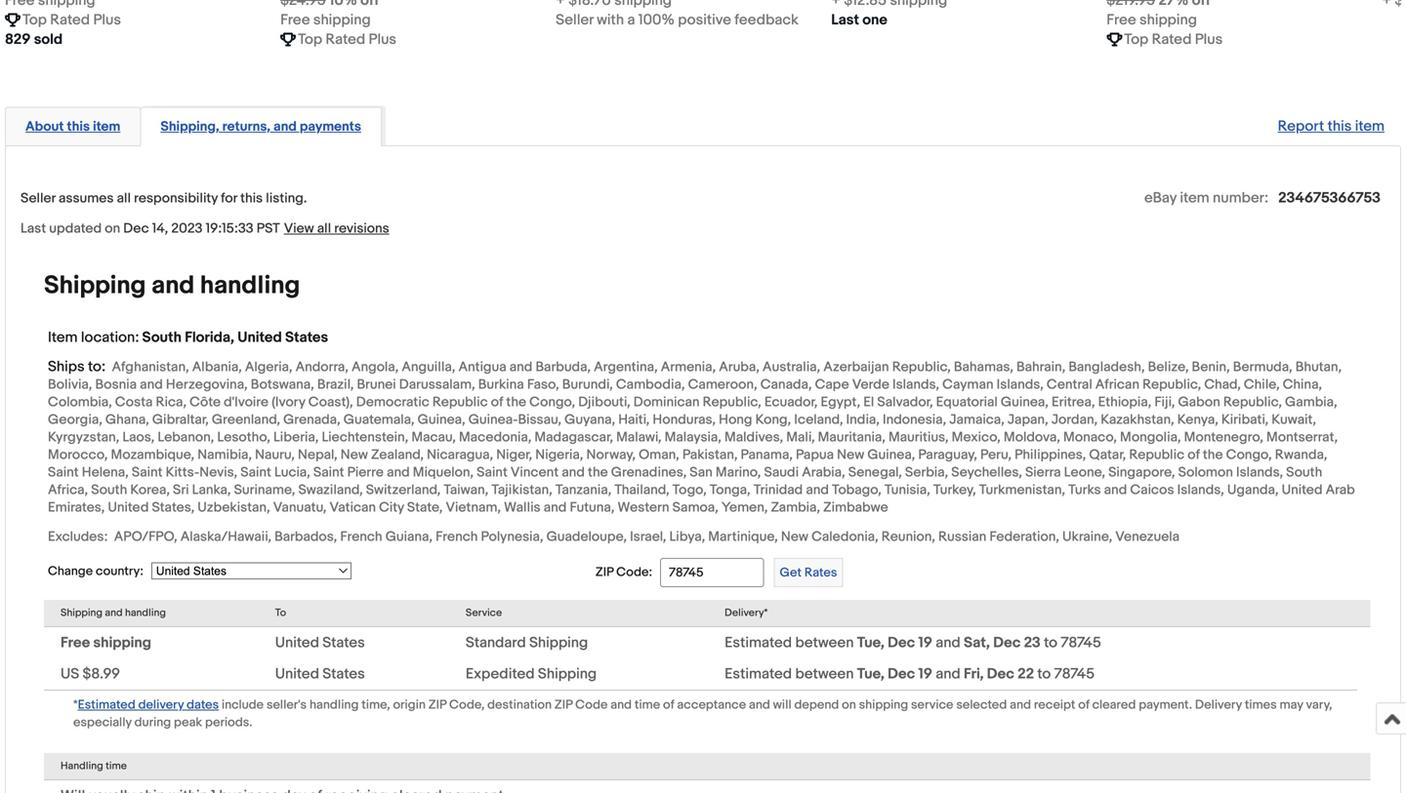 Task type: describe. For each thing, give the bounding box(es) containing it.
and up tanzania,
[[562, 465, 585, 482]]

1 horizontal spatial south
[[142, 329, 182, 347]]

handling inside include seller's handling time, origin zip code, destination zip code and time of acceptance and will depend on shipping service selected and receipt of cleared payment. delivery times may vary, especially during peak periods.
[[310, 698, 359, 714]]

1 french from the left
[[340, 530, 382, 546]]

0 horizontal spatial south
[[91, 483, 127, 499]]

honduras,
[[653, 412, 716, 429]]

lesotho,
[[217, 430, 270, 447]]

republic, up salvador,
[[892, 360, 951, 376]]

zambia,
[[771, 500, 820, 517]]

service
[[466, 608, 502, 620]]

estimated between tue, dec 19 and fri, dec 22 to 78745
[[725, 666, 1095, 684]]

chile,
[[1244, 377, 1280, 394]]

time inside include seller's handling time, origin zip code, destination zip code and time of acceptance and will depend on shipping service selected and receipt of cleared payment. delivery times may vary, especially during peak periods.
[[635, 698, 660, 714]]

lucia,
[[274, 465, 310, 482]]

vincent
[[511, 465, 559, 482]]

western
[[618, 500, 669, 517]]

florida,
[[185, 329, 234, 347]]

dec left 22
[[987, 666, 1014, 684]]

azerbaijan
[[823, 360, 889, 376]]

eritrea,
[[1052, 395, 1095, 411]]

republic, up hong
[[703, 395, 761, 411]]

periods.
[[205, 716, 252, 731]]

to
[[275, 608, 286, 620]]

kyrgyzstan,
[[48, 430, 119, 447]]

republic, down belize,
[[1143, 377, 1201, 394]]

united up algeria,
[[238, 329, 282, 347]]

burundi,
[[562, 377, 613, 394]]

1 vertical spatial all
[[317, 221, 331, 238]]

monaco,
[[1063, 430, 1117, 447]]

sierra
[[1025, 465, 1061, 482]]

united down to
[[275, 635, 319, 653]]

botswana,
[[251, 377, 314, 394]]

top rated plus for top rated plus text field
[[298, 31, 396, 48]]

last for last updated on dec 14, 2023 19:15:33 pst view all revisions
[[21, 221, 46, 238]]

plus for previous price $219.95 27% off text field
[[1195, 31, 1223, 48]]

libya,
[[669, 530, 705, 546]]

on inside include seller's handling time, origin zip code, destination zip code and time of acceptance and will depend on shipping service selected and receipt of cleared payment. delivery times may vary, especially during peak periods.
[[842, 698, 856, 714]]

free shipping for previous price $219.95 27% off text field
[[1107, 11, 1197, 29]]

colombia,
[[48, 395, 112, 411]]

and right code
[[611, 698, 632, 714]]

united down "rwanda," on the right
[[1282, 483, 1323, 499]]

and right wallis
[[544, 500, 567, 517]]

0 horizontal spatial top rated plus text field
[[22, 10, 121, 30]]

panama,
[[741, 448, 793, 464]]

1 vertical spatial guinea,
[[418, 412, 465, 429]]

ZIP Code: text field
[[660, 559, 764, 588]]

mali,
[[786, 430, 815, 447]]

time,
[[362, 698, 390, 714]]

for
[[221, 191, 237, 207]]

free for the previous price $24.95 10% off "text field"
[[280, 11, 310, 29]]

togo,
[[673, 483, 707, 499]]

0 vertical spatial republic
[[432, 395, 488, 411]]

Top Rated Plus text field
[[298, 30, 396, 49]]

shipping up code
[[538, 666, 597, 684]]

islands, down solomon
[[1177, 483, 1224, 499]]

greenland,
[[212, 412, 280, 429]]

seller assumes all responsibility for this listing.
[[21, 191, 307, 207]]

between for estimated between tue, dec 19 and sat, dec 23 to 78745
[[795, 635, 854, 653]]

and down the arabia,
[[806, 483, 829, 499]]

0 vertical spatial the
[[506, 395, 526, 411]]

equatorial
[[936, 395, 998, 411]]

tanzania,
[[555, 483, 612, 499]]

item for about this item
[[93, 119, 120, 135]]

report
[[1278, 118, 1324, 135]]

trinidad
[[754, 483, 803, 499]]

0 horizontal spatial plus
[[93, 11, 121, 29]]

tue, for sat, dec 23
[[857, 635, 885, 653]]

egypt,
[[821, 395, 860, 411]]

1 vertical spatial shipping and handling
[[61, 608, 166, 620]]

peru,
[[980, 448, 1012, 464]]

united states for expedited
[[275, 666, 365, 684]]

and left fri,
[[936, 666, 961, 684]]

bahrain,
[[1017, 360, 1066, 376]]

view all revisions link
[[280, 220, 389, 238]]

of right receipt
[[1078, 698, 1090, 714]]

zip code:
[[596, 565, 652, 581]]

norway,
[[586, 448, 636, 464]]

about
[[25, 119, 64, 135]]

alaska/hawaii,
[[180, 530, 271, 546]]

0 vertical spatial shipping and handling
[[44, 271, 300, 302]]

1 horizontal spatial this
[[240, 191, 263, 207]]

russian
[[939, 530, 987, 546]]

kong,
[[755, 412, 791, 429]]

shipping down change on the left bottom
[[61, 608, 103, 620]]

listing.
[[266, 191, 307, 207]]

free for previous price $219.95 27% off text field
[[1107, 11, 1136, 29]]

1 horizontal spatial zip
[[555, 698, 573, 714]]

1 horizontal spatial new
[[781, 530, 809, 546]]

peak
[[174, 716, 202, 731]]

dec left 23
[[993, 635, 1021, 653]]

verde
[[852, 377, 890, 394]]

cayman
[[943, 377, 994, 394]]

estimated between tue, dec 19 and sat, dec 23 to 78745
[[725, 635, 1101, 653]]

0 vertical spatial congo,
[[529, 395, 575, 411]]

burkina
[[478, 377, 524, 394]]

0 horizontal spatial new
[[341, 448, 368, 464]]

0 horizontal spatial free
[[61, 635, 90, 653]]

code
[[575, 698, 608, 714]]

salvador,
[[877, 395, 933, 411]]

this for report
[[1328, 118, 1352, 135]]

pst
[[257, 221, 280, 238]]

and up burkina
[[510, 360, 533, 376]]

and right turks
[[1104, 483, 1127, 499]]

location:
[[81, 329, 139, 347]]

rwanda,
[[1275, 448, 1328, 464]]

bangladesh,
[[1069, 360, 1145, 376]]

last one link
[[831, 0, 1087, 30]]

* estimated delivery dates
[[73, 698, 219, 714]]

guinea-
[[468, 412, 518, 429]]

dec for sat,
[[888, 635, 915, 653]]

2023
[[171, 221, 203, 238]]

africa,
[[48, 483, 88, 499]]

ecuador,
[[765, 395, 818, 411]]

malaysia,
[[665, 430, 722, 447]]

madagascar,
[[535, 430, 613, 447]]

0 vertical spatial handling
[[200, 271, 300, 302]]

zimbabwe
[[823, 500, 888, 517]]

papua
[[796, 448, 834, 464]]

us $8.99
[[61, 666, 120, 684]]

taiwan,
[[444, 483, 489, 499]]

united up seller's
[[275, 666, 319, 684]]

uzbekistan,
[[198, 500, 270, 517]]

republic, up kiribati,
[[1223, 395, 1282, 411]]

2 horizontal spatial guinea,
[[1001, 395, 1049, 411]]

shipping up $8.99
[[93, 635, 151, 653]]

0 vertical spatial states
[[285, 329, 328, 347]]

receipt
[[1034, 698, 1076, 714]]

free shipping text field for right top rated plus text box
[[1107, 10, 1197, 30]]

to for 23
[[1044, 635, 1058, 653]]

829 sold text field
[[5, 30, 63, 49]]

*
[[73, 698, 78, 714]]

between for estimated between tue, dec 19 and fri, dec 22 to 78745
[[795, 666, 854, 684]]

and down 22
[[1010, 698, 1031, 714]]

islands, up salvador,
[[893, 377, 940, 394]]

leone,
[[1064, 465, 1105, 482]]

1 horizontal spatial item
[[1180, 190, 1210, 207]]

seller for seller with a 100% positive feedback
[[556, 11, 594, 29]]

macedonia,
[[459, 430, 532, 447]]

none text field inside the seller with a 100% positive feedback link
[[556, 0, 672, 10]]

mozambique,
[[111, 448, 194, 464]]

0 horizontal spatial top
[[22, 11, 47, 29]]

4 saint from the left
[[313, 465, 344, 482]]

guiana,
[[385, 530, 433, 546]]

estimated for estimated between tue, dec 19 and sat, dec 23 to 78745
[[725, 635, 792, 653]]

kazakhstan,
[[1101, 412, 1174, 429]]

previous price $219.95 27% off text field
[[1107, 0, 1211, 10]]

23
[[1024, 635, 1041, 653]]

nepal,
[[298, 448, 338, 464]]

0 horizontal spatial free shipping
[[61, 635, 151, 653]]

macau,
[[411, 430, 456, 447]]

united states for standard
[[275, 635, 365, 653]]

costa
[[115, 395, 153, 411]]

nicaragua,
[[427, 448, 493, 464]]

andorra,
[[296, 360, 349, 376]]

islands, down bahrain,
[[997, 377, 1044, 394]]

shipping down previous price $219.95 27% off text field
[[1140, 11, 1197, 29]]

apo/fpo,
[[114, 530, 177, 546]]

guyana,
[[565, 412, 615, 429]]

tue, for fri, dec 22
[[857, 666, 885, 684]]

ethiopia,
[[1098, 395, 1152, 411]]

d'ivoire
[[224, 395, 269, 411]]

0 vertical spatial on
[[105, 221, 120, 238]]

5 saint from the left
[[477, 465, 508, 482]]

of left the acceptance
[[663, 698, 674, 714]]

plus for the previous price $24.95 10% off "text field"
[[369, 31, 396, 48]]

mongolia,
[[1120, 430, 1181, 447]]

city
[[379, 500, 404, 517]]

paraguay,
[[918, 448, 977, 464]]

standard shipping
[[466, 635, 588, 653]]

100%
[[638, 11, 675, 29]]

handling time
[[61, 761, 127, 774]]

grenada,
[[283, 412, 340, 429]]

gabon
[[1178, 395, 1220, 411]]

estimated for estimated between tue, dec 19 and fri, dec 22 to 78745
[[725, 666, 792, 684]]

about this item
[[25, 119, 120, 135]]



Task type: vqa. For each thing, say whether or not it's contained in the screenshot.
NUMBER:
yes



Task type: locate. For each thing, give the bounding box(es) containing it.
2 horizontal spatial free
[[1107, 11, 1136, 29]]

2 horizontal spatial this
[[1328, 118, 1352, 135]]

1 horizontal spatial time
[[635, 698, 660, 714]]

dec for 19:15:33
[[123, 221, 149, 238]]

seller left with
[[556, 11, 594, 29]]

on right depend
[[842, 698, 856, 714]]

2 horizontal spatial the
[[1203, 448, 1223, 464]]

estimated delivery dates link
[[78, 697, 219, 714]]

19 for fri,
[[918, 666, 933, 684]]

acceptance
[[677, 698, 746, 714]]

expedited
[[466, 666, 535, 684]]

1 horizontal spatial free
[[280, 11, 310, 29]]

tab list
[[5, 103, 1401, 147]]

shipping,
[[161, 119, 219, 135]]

futuna,
[[570, 500, 615, 517]]

top rated plus down the previous price $24.95 10% off "text field"
[[298, 31, 396, 48]]

tajikistan,
[[492, 483, 552, 499]]

top down previous price $219.95 27% off text field
[[1124, 31, 1149, 48]]

philippines,
[[1015, 448, 1086, 464]]

shipping
[[313, 11, 371, 29], [1140, 11, 1197, 29], [93, 635, 151, 653], [859, 698, 908, 714]]

last left updated
[[21, 221, 46, 238]]

1 horizontal spatial congo,
[[1226, 448, 1272, 464]]

0 horizontal spatial the
[[506, 395, 526, 411]]

algeria,
[[245, 360, 292, 376]]

0 vertical spatial guinea,
[[1001, 395, 1049, 411]]

shipping up expedited shipping
[[529, 635, 588, 653]]

coast),
[[308, 395, 353, 411]]

2 horizontal spatial plus
[[1195, 31, 1223, 48]]

cameroon,
[[688, 377, 757, 394]]

1 horizontal spatial all
[[317, 221, 331, 238]]

sat,
[[964, 635, 990, 653]]

plus inside top rated plus text field
[[369, 31, 396, 48]]

shipping and handling up item location: south florida, united states
[[44, 271, 300, 302]]

zip
[[596, 565, 614, 581], [428, 698, 446, 714], [555, 698, 573, 714]]

shipping down the previous price $24.95 10% off "text field"
[[313, 11, 371, 29]]

handling down pst
[[200, 271, 300, 302]]

item inside button
[[93, 119, 120, 135]]

$8.99
[[83, 666, 120, 684]]

lanka,
[[192, 483, 231, 499]]

1 horizontal spatial top rated plus text field
[[1124, 30, 1223, 49]]

78745 for estimated between tue, dec 19 and fri, dec 22 to 78745
[[1054, 666, 1095, 684]]

top rated plus text field down previous price $219.95 27% off text field
[[1124, 30, 1223, 49]]

ships
[[48, 359, 85, 376]]

seller up updated
[[21, 191, 56, 207]]

None text field
[[5, 0, 95, 10], [831, 0, 947, 10], [1382, 0, 1406, 10], [5, 0, 95, 10], [831, 0, 947, 10], [1382, 0, 1406, 10]]

caicos
[[1130, 483, 1174, 499]]

new down mauritania,
[[837, 448, 864, 464]]

new
[[341, 448, 368, 464], [837, 448, 864, 464], [781, 530, 809, 546]]

0 horizontal spatial congo,
[[529, 395, 575, 411]]

estimated up especially
[[78, 698, 135, 714]]

shipping down the estimated between tue, dec 19 and fri, dec 22 to 78745
[[859, 698, 908, 714]]

2 french from the left
[[436, 530, 478, 546]]

montenegro,
[[1184, 430, 1264, 447]]

2 vertical spatial south
[[91, 483, 127, 499]]

responsibility
[[134, 191, 218, 207]]

1 vertical spatial seller
[[21, 191, 56, 207]]

0 horizontal spatial time
[[106, 761, 127, 774]]

rated down previous price $219.95 27% off text field
[[1152, 31, 1192, 48]]

dominican
[[633, 395, 700, 411]]

this right for
[[240, 191, 263, 207]]

zip left code:
[[596, 565, 614, 581]]

republic down mongolia,
[[1129, 448, 1185, 464]]

dec for fri,
[[888, 666, 915, 684]]

change
[[48, 565, 93, 580]]

0 vertical spatial united states
[[275, 635, 365, 653]]

suriname,
[[234, 483, 295, 499]]

1 horizontal spatial top rated plus
[[298, 31, 396, 48]]

78745 for estimated between tue, dec 19 and sat, dec 23 to 78745
[[1061, 635, 1101, 653]]

1 free shipping text field from the left
[[280, 10, 371, 30]]

excludes:
[[48, 530, 108, 546]]

liberia,
[[273, 430, 319, 447]]

time right the handling
[[106, 761, 127, 774]]

0 vertical spatial 19
[[918, 635, 933, 653]]

0 vertical spatial tue,
[[857, 635, 885, 653]]

(ivory
[[272, 395, 305, 411]]

rated
[[50, 11, 90, 29], [326, 31, 365, 48], [1152, 31, 1192, 48]]

last
[[831, 11, 859, 29], [21, 221, 46, 238]]

bahamas,
[[954, 360, 1014, 376]]

0 horizontal spatial seller
[[21, 191, 56, 207]]

1 horizontal spatial last
[[831, 11, 859, 29]]

this for about
[[67, 119, 90, 135]]

2 vertical spatial the
[[588, 465, 608, 482]]

top rated plus down previous price $219.95 27% off text field
[[1124, 31, 1223, 48]]

seller
[[556, 11, 594, 29], [21, 191, 56, 207]]

0 horizontal spatial french
[[340, 530, 382, 546]]

1 horizontal spatial seller
[[556, 11, 594, 29]]

revisions
[[334, 221, 389, 238]]

2 horizontal spatial top
[[1124, 31, 1149, 48]]

and left will on the right bottom
[[749, 698, 770, 714]]

congo, down "faso,"
[[529, 395, 575, 411]]

rated for the previous price $24.95 10% off "text field"
[[326, 31, 365, 48]]

free shipping text field for top rated plus text field
[[280, 10, 371, 30]]

1 vertical spatial time
[[106, 761, 127, 774]]

between
[[795, 635, 854, 653], [795, 666, 854, 684]]

top down the previous price $24.95 10% off "text field"
[[298, 31, 322, 48]]

0 horizontal spatial last
[[21, 221, 46, 238]]

0 vertical spatial last
[[831, 11, 859, 29]]

2 tue, from the top
[[857, 666, 885, 684]]

1 vertical spatial last
[[21, 221, 46, 238]]

djibouti,
[[578, 395, 630, 411]]

1 vertical spatial on
[[842, 698, 856, 714]]

top inside text field
[[298, 31, 322, 48]]

0 vertical spatial all
[[117, 191, 131, 207]]

all right assumes
[[117, 191, 131, 207]]

2 horizontal spatial top rated plus
[[1124, 31, 1223, 48]]

free down the previous price $24.95 10% off "text field"
[[280, 11, 310, 29]]

free shipping
[[280, 11, 371, 29], [1107, 11, 1197, 29], [61, 635, 151, 653]]

shipping inside include seller's handling time, origin zip code, destination zip code and time of acceptance and will depend on shipping service selected and receipt of cleared payment. delivery times may vary, especially during peak periods.
[[859, 698, 908, 714]]

2 saint from the left
[[132, 465, 163, 482]]

previous price $24.95 10% off text field
[[280, 0, 379, 10]]

french
[[340, 530, 382, 546], [436, 530, 478, 546]]

zip left code
[[555, 698, 573, 714]]

78745 right 23
[[1061, 635, 1101, 653]]

item right report
[[1355, 118, 1385, 135]]

south down helena,
[[91, 483, 127, 499]]

herzegovina,
[[166, 377, 248, 394]]

gibraltar,
[[152, 412, 209, 429]]

2 19 from the top
[[918, 666, 933, 684]]

mauritania,
[[818, 430, 886, 447]]

0 vertical spatial between
[[795, 635, 854, 653]]

1 vertical spatial republic
[[1129, 448, 1185, 464]]

top up 829 sold 'text field'
[[22, 11, 47, 29]]

0 vertical spatial seller
[[556, 11, 594, 29]]

niger,
[[496, 448, 532, 464]]

turks
[[1068, 483, 1101, 499]]

1 horizontal spatial the
[[588, 465, 608, 482]]

1 horizontal spatial republic
[[1129, 448, 1185, 464]]

sold
[[34, 31, 63, 48]]

new down liechtenstein,
[[341, 448, 368, 464]]

0 vertical spatial to
[[1044, 635, 1058, 653]]

1 horizontal spatial french
[[436, 530, 478, 546]]

this right report
[[1328, 118, 1352, 135]]

south down "rwanda," on the right
[[1286, 465, 1323, 482]]

and down country:
[[105, 608, 123, 620]]

handling left time,
[[310, 698, 359, 714]]

and right returns,
[[273, 119, 297, 135]]

united states up seller's
[[275, 666, 365, 684]]

rated down the previous price $24.95 10% off "text field"
[[326, 31, 365, 48]]

arab
[[1326, 483, 1355, 499]]

0 horizontal spatial rated
[[50, 11, 90, 29]]

federation,
[[990, 530, 1059, 546]]

pakistan,
[[683, 448, 738, 464]]

0 horizontal spatial on
[[105, 221, 120, 238]]

1 horizontal spatial top
[[298, 31, 322, 48]]

emirates,
[[48, 500, 105, 517]]

shipping, returns, and payments
[[161, 119, 361, 135]]

0 vertical spatial time
[[635, 698, 660, 714]]

last left one
[[831, 11, 859, 29]]

tue, down the estimated between tue, dec 19 and sat, dec 23 to 78745
[[857, 666, 885, 684]]

mauritius,
[[889, 430, 949, 447]]

2 free shipping text field from the left
[[1107, 10, 1197, 30]]

Top Rated Plus text field
[[22, 10, 121, 30], [1124, 30, 1223, 49]]

free shipping down previous price $219.95 27% off text field
[[1107, 11, 1197, 29]]

1 vertical spatial 78745
[[1054, 666, 1095, 684]]

1 horizontal spatial plus
[[369, 31, 396, 48]]

dec down the estimated between tue, dec 19 and sat, dec 23 to 78745
[[888, 666, 915, 684]]

kenya,
[[1178, 412, 1219, 429]]

1 vertical spatial united states
[[275, 666, 365, 684]]

tab list containing about this item
[[5, 103, 1401, 147]]

1 horizontal spatial free shipping text field
[[1107, 10, 1197, 30]]

1 19 from the top
[[918, 635, 933, 653]]

1 united states from the top
[[275, 635, 365, 653]]

top rated plus up sold
[[22, 11, 121, 29]]

2 vertical spatial guinea,
[[868, 448, 915, 464]]

0 horizontal spatial all
[[117, 191, 131, 207]]

1 horizontal spatial handling
[[200, 271, 300, 302]]

0 horizontal spatial item
[[93, 119, 120, 135]]

top for the previous price $24.95 10% off "text field"
[[298, 31, 322, 48]]

bolivia,
[[48, 377, 92, 394]]

2 vertical spatial handling
[[310, 698, 359, 714]]

top for previous price $219.95 27% off text field
[[1124, 31, 1149, 48]]

top rated plus for leftmost top rated plus text box
[[22, 11, 121, 29]]

1 horizontal spatial rated
[[326, 31, 365, 48]]

singapore,
[[1108, 465, 1175, 482]]

2 horizontal spatial new
[[837, 448, 864, 464]]

2 horizontal spatial rated
[[1152, 31, 1192, 48]]

Free shipping text field
[[280, 10, 371, 30], [1107, 10, 1197, 30]]

0 vertical spatial estimated
[[725, 635, 792, 653]]

central
[[1047, 377, 1092, 394]]

saint up suriname,
[[240, 465, 271, 482]]

None text field
[[556, 0, 672, 10]]

2 horizontal spatial handling
[[310, 698, 359, 714]]

top rated plus for right top rated plus text box
[[1124, 31, 1223, 48]]

and inside button
[[273, 119, 297, 135]]

1 vertical spatial to
[[1038, 666, 1051, 684]]

all right 'view' at left top
[[317, 221, 331, 238]]

polynesia,
[[481, 530, 543, 546]]

last for last one
[[831, 11, 859, 29]]

19 for sat,
[[918, 635, 933, 653]]

united states
[[275, 635, 365, 653], [275, 666, 365, 684]]

free shipping down the previous price $24.95 10% off "text field"
[[280, 11, 371, 29]]

rates
[[805, 566, 837, 581]]

this inside button
[[67, 119, 90, 135]]

rated inside text field
[[326, 31, 365, 48]]

of up guinea-
[[491, 395, 503, 411]]

top rated plus text field up sold
[[22, 10, 121, 30]]

seller with a 100% positive feedback
[[556, 11, 799, 29]]

and up item location: south florida, united states
[[152, 271, 194, 302]]

free shipping up $8.99
[[61, 635, 151, 653]]

last updated on dec 14, 2023 19:15:33 pst view all revisions
[[21, 221, 389, 238]]

and left "sat,"
[[936, 635, 961, 653]]

1 vertical spatial the
[[1203, 448, 1223, 464]]

1 between from the top
[[795, 635, 854, 653]]

dates
[[187, 698, 219, 714]]

the down norway,
[[588, 465, 608, 482]]

afghanistan, albania, algeria, andorra, angola, anguilla, antigua and barbuda, argentina, armenia, aruba, australia, azerbaijan republic, bahamas, bahrain, bangladesh, belize, benin, bermuda, bhutan, bolivia, bosnia and herzegovina, botswana, brazil, brunei darussalam, burkina faso, burundi, cambodia, cameroon, canada, cape verde islands, cayman islands, central african republic, chad, chile, china, colombia, costa rica, côte d'ivoire (ivory coast), democratic republic of the congo, djibouti, dominican republic, ecuador, egypt, el salvador, equatorial guinea, eritrea, ethiopia, fiji, gabon republic, gambia, georgia, ghana, gibraltar, greenland, grenada, guatemala, guinea, guinea-bissau, guyana, haiti, honduras, hong kong, iceland, india, indonesia, jamaica, japan, jordan, kazakhstan, kenya, kiribati, kuwait, kyrgyzstan, laos, lebanon, lesotho, liberia, liechtenstein, macau, macedonia, madagascar, malawi, malaysia, maldives, mali, mauritania, mauritius, mexico, moldova, monaco, mongolia, montenegro, montserrat, morocco, mozambique, namibia, nauru, nepal, new zealand, nicaragua, niger, nigeria, norway, oman, pakistan, panama, papua new guinea, paraguay, peru, philippines, qatar, republic of the congo, rwanda, saint helena, saint kitts-nevis, saint lucia, saint pierre and miquelon, saint vincent and the grenadines, san marino, saudi arabia, senegal, serbia, seychelles, sierra leone, singapore, solomon islands, south africa, south korea, sri lanka, suriname, swaziland, switzerland, taiwan, tajikistan, tanzania, thailand, togo, tonga, trinidad and tobago, tunisia, turkey, turkmenistan, turks and caicos islands, uganda, united arab emirates, united states, uzbekistan, vanuatu, vatican city state, vietnam, wallis and futuna, western samoa, yemen, zambia, zimbabwe
[[48, 360, 1355, 517]]

brazil,
[[317, 377, 354, 394]]

a
[[627, 11, 635, 29]]

saint down niger, in the bottom left of the page
[[477, 465, 508, 482]]

india,
[[846, 412, 880, 429]]

islands, up "uganda,"
[[1236, 465, 1283, 482]]

to right 23
[[1044, 635, 1058, 653]]

2 horizontal spatial zip
[[596, 565, 614, 581]]

2 horizontal spatial item
[[1355, 118, 1385, 135]]

united states down to
[[275, 635, 365, 653]]

new down "zambia," on the bottom of page
[[781, 530, 809, 546]]

congo,
[[529, 395, 575, 411], [1226, 448, 1272, 464]]

19 up service on the bottom
[[918, 666, 933, 684]]

view
[[284, 221, 314, 238]]

1 horizontal spatial guinea,
[[868, 448, 915, 464]]

0 vertical spatial 78745
[[1061, 635, 1101, 653]]

1 tue, from the top
[[857, 635, 885, 653]]

handling down country:
[[125, 608, 166, 620]]

haiti,
[[618, 412, 650, 429]]

rated up sold
[[50, 11, 90, 29]]

states for expedited shipping
[[323, 666, 365, 684]]

item right ebay
[[1180, 190, 1210, 207]]

and down afghanistan,
[[140, 377, 163, 394]]

1 vertical spatial states
[[323, 635, 365, 653]]

rated for previous price $219.95 27% off text field
[[1152, 31, 1192, 48]]

dec left 14,
[[123, 221, 149, 238]]

french down vietnam,
[[436, 530, 478, 546]]

3 saint from the left
[[240, 465, 271, 482]]

free shipping for the previous price $24.95 10% off "text field"
[[280, 11, 371, 29]]

0 horizontal spatial handling
[[125, 608, 166, 620]]

saint up korea,
[[132, 465, 163, 482]]

payment.
[[1139, 698, 1192, 714]]

item for report this item
[[1355, 118, 1385, 135]]

0 horizontal spatial top rated plus
[[22, 11, 121, 29]]

Last one text field
[[831, 10, 888, 30]]

to for 22
[[1038, 666, 1051, 684]]

saint up swaziland, in the bottom left of the page
[[313, 465, 344, 482]]

free up us
[[61, 635, 90, 653]]

united down korea,
[[108, 500, 149, 517]]

states for standard shipping
[[323, 635, 365, 653]]

Seller with a 100% positive feedback text field
[[556, 10, 799, 30]]

tue, up the estimated between tue, dec 19 and fri, dec 22 to 78745
[[857, 635, 885, 653]]

2 vertical spatial estimated
[[78, 698, 135, 714]]

ebay item number: 234675366753
[[1145, 190, 1381, 207]]

1 vertical spatial between
[[795, 666, 854, 684]]

2 between from the top
[[795, 666, 854, 684]]

item location: south florida, united states
[[48, 329, 328, 347]]

2 horizontal spatial south
[[1286, 465, 1323, 482]]

on right updated
[[105, 221, 120, 238]]

korea,
[[130, 483, 170, 499]]

0 vertical spatial south
[[142, 329, 182, 347]]

1 vertical spatial 19
[[918, 666, 933, 684]]

seller for seller assumes all responsibility for this listing.
[[21, 191, 56, 207]]

israel,
[[630, 530, 666, 546]]

zip right origin
[[428, 698, 446, 714]]

1 vertical spatial congo,
[[1226, 448, 1272, 464]]

african
[[1096, 377, 1140, 394]]

to right 22
[[1038, 666, 1051, 684]]

guinea, up macau,
[[418, 412, 465, 429]]

about this item button
[[25, 118, 120, 136]]

to:
[[88, 359, 106, 376]]

republic down darussalam,
[[432, 395, 488, 411]]

saint up africa,
[[48, 465, 79, 482]]

shipping, returns, and payments button
[[161, 118, 361, 136]]

us
[[61, 666, 79, 684]]

guinea, up senegal,
[[868, 448, 915, 464]]

2 horizontal spatial free shipping
[[1107, 11, 1197, 29]]

samoa,
[[673, 500, 718, 517]]

0 horizontal spatial free shipping text field
[[280, 10, 371, 30]]

2 vertical spatial states
[[323, 666, 365, 684]]

1 vertical spatial south
[[1286, 465, 1323, 482]]

0 horizontal spatial guinea,
[[418, 412, 465, 429]]

1 horizontal spatial on
[[842, 698, 856, 714]]

1 vertical spatial estimated
[[725, 666, 792, 684]]

martinique,
[[708, 530, 778, 546]]

item right "about" on the left top of page
[[93, 119, 120, 135]]

laos,
[[122, 430, 155, 447]]

0 horizontal spatial zip
[[428, 698, 446, 714]]

of up solomon
[[1188, 448, 1200, 464]]

2 united states from the top
[[275, 666, 365, 684]]

and down zealand,
[[387, 465, 410, 482]]

tonga,
[[710, 483, 751, 499]]

the up solomon
[[1203, 448, 1223, 464]]

shipping up location:
[[44, 271, 146, 302]]

service
[[911, 698, 954, 714]]

report this item
[[1278, 118, 1385, 135]]

last inside last one text field
[[831, 11, 859, 29]]

seller inside "text field"
[[556, 11, 594, 29]]

assumes
[[59, 191, 114, 207]]

antigua
[[458, 360, 506, 376]]

1 saint from the left
[[48, 465, 79, 482]]

south up afghanistan,
[[142, 329, 182, 347]]

829 sold
[[5, 31, 63, 48]]



